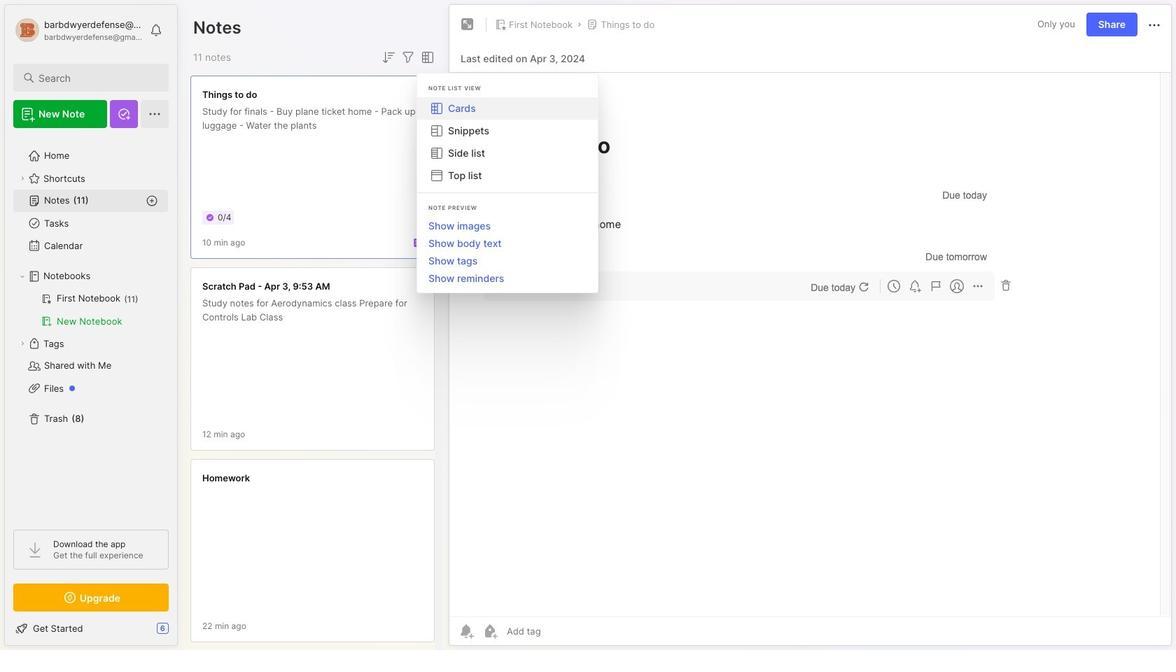 Task type: locate. For each thing, give the bounding box(es) containing it.
more actions image
[[1146, 17, 1163, 33]]

Account field
[[13, 16, 143, 44]]

add filters image
[[400, 49, 417, 66]]

main element
[[0, 0, 182, 650]]

click to collapse image
[[177, 624, 187, 641]]

menu item
[[417, 97, 598, 120]]

None search field
[[39, 69, 156, 86]]

note window element
[[449, 4, 1172, 650]]

Add tag field
[[505, 625, 611, 638]]

dropdown list menu
[[417, 97, 598, 187], [417, 217, 598, 287]]

tree
[[5, 137, 177, 517]]

group inside tree
[[13, 288, 168, 333]]

expand note image
[[459, 16, 476, 33]]

View options field
[[417, 49, 436, 66]]

group
[[13, 288, 168, 333]]

0 vertical spatial dropdown list menu
[[417, 97, 598, 187]]

Help and Learning task checklist field
[[5, 617, 177, 640]]

1 vertical spatial dropdown list menu
[[417, 217, 598, 287]]

Note Editor text field
[[449, 72, 1171, 617]]

Search text field
[[39, 71, 156, 85]]



Task type: vqa. For each thing, say whether or not it's contained in the screenshot.
menu item
yes



Task type: describe. For each thing, give the bounding box(es) containing it.
2 dropdown list menu from the top
[[417, 217, 598, 287]]

Sort options field
[[380, 49, 397, 66]]

Add filters field
[[400, 49, 417, 66]]

none search field inside main element
[[39, 69, 156, 86]]

1 dropdown list menu from the top
[[417, 97, 598, 187]]

add a reminder image
[[458, 623, 475, 640]]

add tag image
[[482, 623, 498, 640]]

More actions field
[[1146, 16, 1163, 33]]

tree inside main element
[[5, 137, 177, 517]]

expand notebooks image
[[18, 272, 27, 281]]

expand tags image
[[18, 340, 27, 348]]



